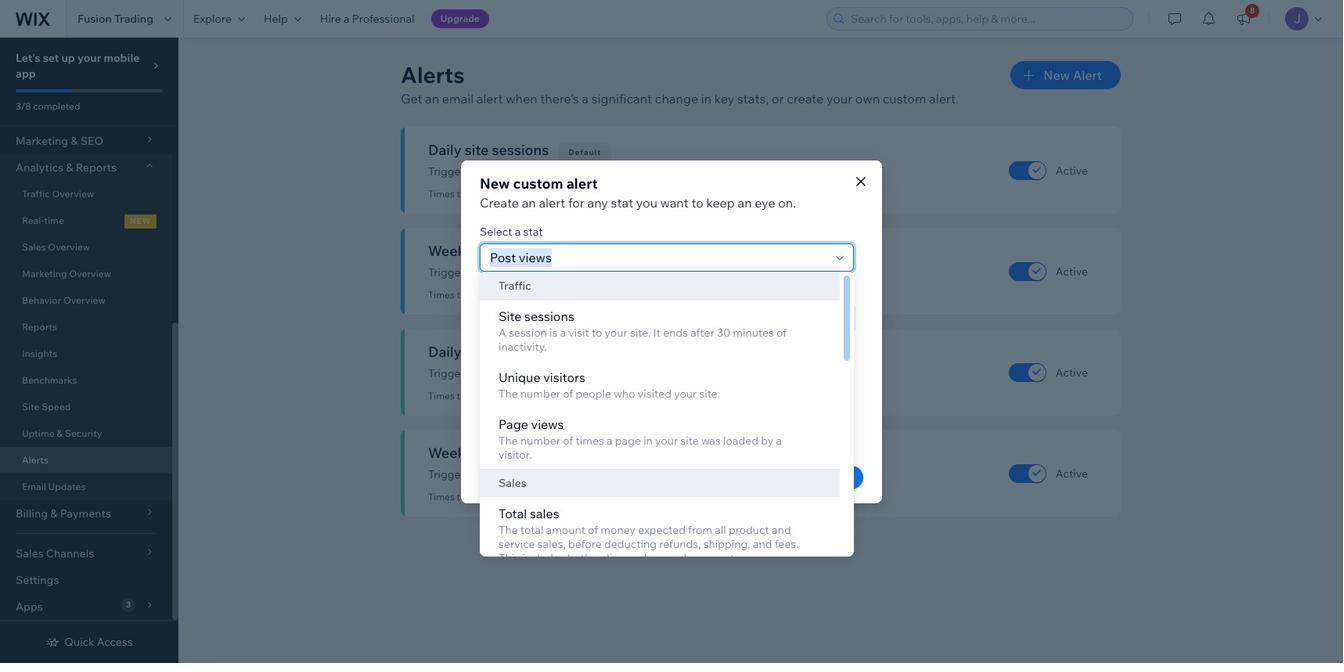 Task type: vqa. For each thing, say whether or not it's contained in the screenshot.


Task type: locate. For each thing, give the bounding box(es) containing it.
weekly up 'if there is'
[[578, 265, 613, 279]]

a right the 'there's' at the top of page
[[582, 91, 589, 106]]

never up check every field
[[502, 289, 527, 301]]

0 vertical spatial default
[[568, 147, 601, 157]]

daily for sessions
[[578, 164, 602, 178]]

site up a
[[499, 308, 522, 324]]

daily up people
[[578, 366, 602, 380]]

trigger: down the weekly total sales in the bottom left of the page
[[428, 467, 468, 481]]

quick access button
[[46, 635, 133, 649]]

alert
[[476, 91, 503, 106], [567, 174, 598, 192], [539, 195, 565, 210]]

to right visit
[[592, 326, 602, 340]]

traffic option
[[480, 272, 840, 300]]

1 horizontal spatial sales
[[499, 476, 527, 490]]

0 horizontal spatial alerts
[[22, 454, 49, 466]]

site for sessions
[[499, 308, 522, 324]]

you'll get an email when there are more than 100 post views in a day.
[[480, 407, 827, 422]]

number for visitors
[[520, 387, 561, 401]]

new inside new custom alert create an alert for any stat you want to keep an eye on.
[[480, 174, 510, 192]]

triggered: for daily site sessions
[[457, 188, 500, 200]]

reports up traffic overview 'link'
[[76, 160, 117, 175]]

change for weekly site sessions
[[526, 265, 564, 279]]

1 horizontal spatial custom
[[883, 91, 926, 106]]

change inside alerts get an email alert when there's a significant change in key stats, or create your own custom alert.
[[655, 91, 698, 106]]

significant for weekly site sessions
[[470, 265, 523, 279]]

0 vertical spatial number
[[520, 387, 561, 401]]

alert inside alerts get an email alert when there's a significant change in key stats, or create your own custom alert.
[[476, 91, 503, 106]]

before
[[568, 537, 602, 551]]

1 horizontal spatial stat
[[611, 195, 633, 210]]

sessions. up you
[[625, 164, 671, 178]]

session
[[509, 326, 547, 340]]

of right minutes
[[777, 326, 787, 340]]

never for weekly total sales
[[502, 491, 527, 503]]

1 times triggered: never triggered from the top
[[428, 188, 570, 200]]

3 triggered: from the top
[[457, 390, 500, 402]]

2 weekly from the top
[[578, 467, 613, 481]]

1 vertical spatial alerts
[[22, 454, 49, 466]]

sales inside sidebar element
[[22, 241, 46, 253]]

of inside the total sales the total amount of money expected from all product and service sales, before deducting refunds, shipping, and fees. this includes both online and manual payments.
[[588, 523, 598, 537]]

daily up any
[[578, 164, 602, 178]]

list box containing site sessions
[[480, 272, 854, 572]]

to inside new custom alert create an alert for any stat you want to keep an eye on.
[[692, 195, 704, 210]]

times for daily site sessions
[[428, 188, 455, 200]]

0 vertical spatial reports
[[76, 160, 117, 175]]

new up create
[[480, 174, 510, 192]]

significant for daily total sales
[[470, 366, 523, 380]]

4 triggered from the top
[[529, 491, 570, 503]]

4 active from the top
[[1056, 466, 1088, 480]]

0 vertical spatial sessions.
[[625, 164, 671, 178]]

change
[[655, 91, 698, 106], [526, 164, 564, 178], [526, 265, 564, 279], [526, 366, 564, 380], [526, 467, 564, 481]]

the inside the total sales the total amount of money expected from all product and service sales, before deducting refunds, shipping, and fees. this includes both online and manual payments.
[[499, 523, 518, 537]]

traffic up check every field
[[499, 279, 531, 293]]

overview
[[52, 188, 94, 200], [48, 241, 90, 253], [69, 268, 111, 279], [63, 294, 106, 306]]

2 triggered: from the top
[[457, 289, 500, 301]]

1 horizontal spatial site.
[[699, 387, 720, 401]]

an inside alerts get an email alert when there's a significant change in key stats, or create your own custom alert.
[[425, 91, 439, 106]]

& right uptime
[[57, 427, 63, 439]]

total inside the total sales the total amount of money expected from all product and service sales, before deducting refunds, shipping, and fees. this includes both online and manual payments.
[[520, 523, 544, 537]]

1 weekly from the top
[[428, 242, 477, 260]]

3 times from the top
[[428, 390, 455, 402]]

1 vertical spatial site.
[[699, 387, 720, 401]]

new inside 'button'
[[1044, 67, 1070, 83]]

site. up 100
[[699, 387, 720, 401]]

0 vertical spatial weekly
[[578, 265, 613, 279]]

1 active from the top
[[1056, 163, 1088, 177]]

0 vertical spatial site.
[[630, 326, 651, 340]]

create
[[480, 195, 519, 210]]

1 vertical spatial there
[[604, 407, 631, 422]]

custom
[[883, 91, 926, 106], [513, 174, 563, 192]]

site up create
[[465, 141, 489, 159]]

trigger: down daily site sessions
[[428, 164, 468, 178]]

2 never from the top
[[502, 289, 527, 301]]

3/8 completed
[[16, 100, 80, 112]]

1 vertical spatial daily
[[578, 366, 602, 380]]

you'll
[[480, 407, 507, 422]]

1 vertical spatial to
[[592, 326, 602, 340]]

every
[[515, 285, 543, 299]]

sales. down page views the number of times a page in your site was loaded by a visitor.
[[641, 467, 670, 481]]

sessions. up it
[[636, 265, 683, 279]]

0 horizontal spatial traffic
[[22, 188, 50, 200]]

the inside page views the number of times a page in your site was loaded by a visitor.
[[499, 434, 518, 448]]

weekly for sessions
[[578, 265, 613, 279]]

0 vertical spatial there
[[577, 285, 604, 299]]

more
[[652, 407, 679, 422]]

new
[[1044, 67, 1070, 83], [480, 174, 510, 192]]

is left visit
[[549, 326, 558, 340]]

visitors
[[543, 369, 585, 385]]

trigger: for daily total sales
[[428, 366, 468, 380]]

1 horizontal spatial when
[[574, 407, 602, 422]]

2 vertical spatial sessions
[[525, 308, 574, 324]]

sessions up trigger: significant change in weekly site sessions.
[[507, 242, 564, 260]]

1 vertical spatial sessions.
[[636, 265, 683, 279]]

significant for weekly total sales
[[470, 467, 523, 481]]

custom up create
[[513, 174, 563, 192]]

1 horizontal spatial reports
[[76, 160, 117, 175]]

1 daily from the top
[[578, 164, 602, 178]]

your down more
[[655, 434, 678, 448]]

app
[[16, 67, 36, 81]]

email
[[22, 481, 46, 492]]

triggered: up you'll
[[457, 390, 500, 402]]

are
[[634, 407, 650, 422]]

times left create
[[428, 188, 455, 200]]

If there is field
[[573, 305, 833, 332]]

sales down a
[[498, 343, 532, 361]]

alerts inside sidebar element
[[22, 454, 49, 466]]

triggered:
[[457, 188, 500, 200], [457, 289, 500, 301], [457, 390, 500, 402], [457, 491, 500, 503]]

0 vertical spatial daily
[[578, 164, 602, 178]]

0 vertical spatial when
[[506, 91, 537, 106]]

2 active from the top
[[1056, 264, 1088, 278]]

change for daily site sessions
[[526, 164, 564, 178]]

times triggered: never triggered for weekly site sessions
[[428, 289, 570, 301]]

2 times triggered: never triggered from the top
[[428, 289, 570, 301]]

stats,
[[737, 91, 769, 106]]

0 horizontal spatial reports
[[22, 321, 57, 333]]

1 horizontal spatial alert
[[539, 195, 565, 210]]

sessions up session
[[525, 308, 574, 324]]

and left fees.
[[753, 537, 772, 551]]

change down inactivity. on the bottom of the page
[[526, 366, 564, 380]]

4 trigger: from the top
[[428, 467, 468, 481]]

a right the hire
[[344, 12, 350, 26]]

0 horizontal spatial email
[[442, 91, 474, 106]]

behavior
[[22, 294, 61, 306]]

unique visitors the number of people who visited your site.
[[499, 369, 720, 401]]

change down daily site sessions
[[526, 164, 564, 178]]

1 the from the top
[[499, 387, 518, 401]]

2 vertical spatial the
[[499, 523, 518, 537]]

alerts
[[401, 61, 465, 88], [22, 454, 49, 466]]

alerts for alerts get an email alert when there's a significant change in key stats, or create your own custom alert.
[[401, 61, 465, 88]]

number
[[480, 346, 522, 360]]

to inside site sessions a session is a visit to your site. it ends after 30 minutes of inactivity.
[[592, 326, 602, 340]]

never up the select a stat
[[502, 188, 527, 200]]

trigger: for weekly total sales
[[428, 467, 468, 481]]

number for views
[[520, 434, 561, 448]]

analytics & reports
[[16, 160, 117, 175]]

0 horizontal spatial site.
[[630, 326, 651, 340]]

daily for sales
[[578, 366, 602, 380]]

the inside unique visitors the number of people who visited your site.
[[499, 387, 518, 401]]

1 vertical spatial is
[[549, 326, 558, 340]]

daily total sales
[[428, 343, 532, 361]]

of inside site sessions a session is a visit to your site. it ends after 30 minutes of inactivity.
[[777, 326, 787, 340]]

deducting
[[604, 537, 657, 551]]

reports up insights
[[22, 321, 57, 333]]

custom right own
[[883, 91, 926, 106]]

0 vertical spatial traffic
[[22, 188, 50, 200]]

mobile
[[104, 51, 140, 65]]

there
[[577, 285, 604, 299], [604, 407, 631, 422]]

daily
[[578, 164, 602, 178], [578, 366, 602, 380]]

behavior overview link
[[0, 287, 172, 314]]

0 vertical spatial custom
[[883, 91, 926, 106]]

significant right the 'there's' at the top of page
[[591, 91, 652, 106]]

sessions up trigger: significant change in daily site sessions.
[[492, 141, 549, 159]]

1 horizontal spatial traffic
[[499, 279, 531, 293]]

0 vertical spatial sales
[[22, 241, 46, 253]]

2 weekly from the top
[[428, 444, 477, 462]]

sales. up visited
[[630, 366, 658, 380]]

1 vertical spatial when
[[574, 407, 602, 422]]

times for weekly total sales
[[428, 491, 455, 503]]

1 daily from the top
[[428, 141, 462, 159]]

3 triggered from the top
[[529, 390, 570, 402]]

alerts inside alerts get an email alert when there's a significant change in key stats, or create your own custom alert.
[[401, 61, 465, 88]]

1 vertical spatial daily
[[428, 343, 462, 361]]

site. inside site sessions a session is a visit to your site. it ends after 30 minutes of inactivity.
[[630, 326, 651, 340]]

1 never from the top
[[502, 188, 527, 200]]

get
[[401, 91, 422, 106]]

times triggered: never triggered for daily site sessions
[[428, 188, 570, 200]]

site inside site sessions a session is a visit to your site. it ends after 30 minutes of inactivity.
[[499, 308, 522, 324]]

sidebar element
[[0, 0, 178, 663]]

email for alerts
[[442, 91, 474, 106]]

number inside unique visitors the number of people who visited your site.
[[520, 387, 561, 401]]

weekly
[[428, 242, 477, 260], [428, 444, 477, 462]]

0 horizontal spatial &
[[57, 427, 63, 439]]

a left visit
[[560, 326, 566, 340]]

times triggered: never triggered up select
[[428, 188, 570, 200]]

1 vertical spatial weekly
[[428, 444, 477, 462]]

sales up amount
[[530, 506, 559, 521]]

stat inside new custom alert create an alert for any stat you want to keep an eye on.
[[611, 195, 633, 210]]

times for weekly site sessions
[[428, 289, 455, 301]]

your inside alerts get an email alert when there's a significant change in key stats, or create your own custom alert.
[[827, 91, 853, 106]]

2 number from the top
[[520, 434, 561, 448]]

significant down the weekly total sales in the bottom left of the page
[[470, 467, 523, 481]]

1 vertical spatial custom
[[513, 174, 563, 192]]

overview up "marketing overview"
[[48, 241, 90, 253]]

2 horizontal spatial alert
[[567, 174, 598, 192]]

in
[[701, 91, 712, 106], [566, 164, 575, 178], [566, 265, 575, 279], [566, 366, 575, 380], [787, 407, 796, 422], [644, 434, 653, 448], [566, 467, 575, 481]]

1 weekly from the top
[[578, 265, 613, 279]]

default
[[568, 147, 601, 157], [584, 248, 617, 258], [567, 450, 600, 460]]

1 vertical spatial sessions
[[507, 242, 564, 260]]

1 vertical spatial email
[[544, 407, 571, 422]]

alert left for
[[539, 195, 565, 210]]

1 vertical spatial default
[[584, 248, 617, 258]]

2 the from the top
[[499, 434, 518, 448]]

to
[[692, 195, 704, 210], [592, 326, 602, 340]]

& up traffic overview on the left top
[[66, 160, 73, 175]]

sales for sales overview
[[22, 241, 46, 253]]

default for weekly site sessions
[[584, 248, 617, 258]]

triggered down trigger: significant change in weekly total sales.
[[529, 491, 570, 503]]

traffic down "analytics"
[[22, 188, 50, 200]]

100
[[707, 407, 726, 422]]

overview down marketing overview link
[[63, 294, 106, 306]]

hire a professional link
[[311, 0, 424, 38]]

traffic inside 'link'
[[22, 188, 50, 200]]

alert.
[[929, 91, 959, 106]]

want
[[660, 195, 689, 210]]

in right page
[[644, 434, 653, 448]]

when left the 'there's' at the top of page
[[506, 91, 537, 106]]

3 active from the top
[[1056, 365, 1088, 379]]

3 the from the top
[[499, 523, 518, 537]]

1 vertical spatial reports
[[22, 321, 57, 333]]

trading
[[114, 12, 153, 26]]

overview down 'analytics & reports'
[[52, 188, 94, 200]]

2 daily from the top
[[578, 366, 602, 380]]

&
[[66, 160, 73, 175], [57, 427, 63, 439]]

number inside page views the number of times a page in your site was loaded by a visitor.
[[520, 434, 561, 448]]

set
[[43, 51, 59, 65]]

times down the weekly total sales in the bottom left of the page
[[428, 491, 455, 503]]

site left speed
[[22, 401, 40, 413]]

2 trigger: from the top
[[428, 265, 468, 279]]

when
[[506, 91, 537, 106], [574, 407, 602, 422]]

of left times
[[563, 434, 573, 448]]

0 horizontal spatial new
[[480, 174, 510, 192]]

2 vertical spatial alert
[[539, 195, 565, 210]]

1 horizontal spatial email
[[544, 407, 571, 422]]

stat right select
[[523, 224, 543, 238]]

site speed link
[[0, 394, 172, 420]]

0 vertical spatial sales.
[[630, 366, 658, 380]]

sessions. for daily site sessions
[[625, 164, 671, 178]]

reports
[[76, 160, 117, 175], [22, 321, 57, 333]]

traffic inside option
[[499, 279, 531, 293]]

and
[[772, 523, 791, 537], [753, 537, 772, 551], [627, 551, 647, 565]]

email for you'll
[[544, 407, 571, 422]]

fusion trading
[[77, 12, 153, 26]]

who
[[614, 387, 635, 401]]

significant down daily site sessions
[[470, 164, 523, 178]]

0 horizontal spatial stat
[[523, 224, 543, 238]]

change up every
[[526, 265, 564, 279]]

times triggered: never triggered up total
[[428, 491, 570, 503]]

daily
[[428, 141, 462, 159], [428, 343, 462, 361]]

0 horizontal spatial site
[[22, 401, 40, 413]]

a inside site sessions a session is a visit to your site. it ends after 30 minutes of inactivity.
[[560, 326, 566, 340]]

0 horizontal spatial sales
[[22, 241, 46, 253]]

1 vertical spatial weekly
[[578, 467, 613, 481]]

new alert
[[1044, 67, 1102, 83]]

alert up daily site sessions
[[476, 91, 503, 106]]

2 vertical spatial sales
[[530, 506, 559, 521]]

2 daily from the top
[[428, 343, 462, 361]]

both
[[567, 551, 591, 565]]

new left alert
[[1044, 67, 1070, 83]]

expected
[[638, 523, 686, 537]]

significant up check
[[470, 265, 523, 279]]

4 never from the top
[[502, 491, 527, 503]]

4 times from the top
[[428, 491, 455, 503]]

1 vertical spatial sales
[[514, 444, 547, 462]]

list box
[[480, 272, 854, 572]]

email inside alerts get an email alert when there's a significant change in key stats, or create your own custom alert.
[[442, 91, 474, 106]]

there down who
[[604, 407, 631, 422]]

1 vertical spatial &
[[57, 427, 63, 439]]

let's
[[16, 51, 40, 65]]

site inside sidebar element
[[22, 401, 40, 413]]

default for weekly total sales
[[567, 450, 600, 460]]

a
[[344, 12, 350, 26], [582, 91, 589, 106], [515, 224, 521, 238], [560, 326, 566, 340], [798, 407, 804, 422], [607, 434, 613, 448], [776, 434, 782, 448]]

times down daily total sales
[[428, 390, 455, 402]]

weekly down times
[[578, 467, 613, 481]]

includes
[[522, 551, 565, 565]]

0 horizontal spatial to
[[592, 326, 602, 340]]

triggered: up total
[[457, 491, 500, 503]]

your
[[77, 51, 101, 65], [827, 91, 853, 106], [605, 326, 628, 340], [674, 387, 697, 401], [655, 434, 678, 448]]

overview for sales overview
[[48, 241, 90, 253]]

page
[[615, 434, 641, 448]]

1 number from the top
[[520, 387, 561, 401]]

0 vertical spatial alerts
[[401, 61, 465, 88]]

2 vertical spatial default
[[567, 450, 600, 460]]

product
[[729, 523, 769, 537]]

your inside unique visitors the number of people who visited your site.
[[674, 387, 697, 401]]

times triggered: never triggered up check every field
[[428, 289, 570, 301]]

daily for daily site sessions
[[428, 141, 462, 159]]

sessions
[[492, 141, 549, 159], [507, 242, 564, 260], [525, 308, 574, 324]]

4 times triggered: never triggered from the top
[[428, 491, 570, 503]]

let's set up your mobile app
[[16, 51, 140, 81]]

0 vertical spatial stat
[[611, 195, 633, 210]]

0 horizontal spatial when
[[506, 91, 537, 106]]

of down visitors
[[563, 387, 573, 401]]

1 triggered from the top
[[529, 188, 570, 200]]

your left own
[[827, 91, 853, 106]]

significant down number on the left of page
[[470, 366, 523, 380]]

1 horizontal spatial alerts
[[401, 61, 465, 88]]

significant
[[591, 91, 652, 106], [470, 164, 523, 178], [470, 265, 523, 279], [470, 366, 523, 380], [470, 467, 523, 481]]

default down times
[[567, 450, 600, 460]]

your right up
[[77, 51, 101, 65]]

analytics & reports button
[[0, 154, 172, 181]]

0 vertical spatial alert
[[476, 91, 503, 106]]

sales. for weekly total sales
[[641, 467, 670, 481]]

trigger: for daily site sessions
[[428, 164, 468, 178]]

traffic for traffic overview
[[22, 188, 50, 200]]

2 triggered from the top
[[529, 289, 570, 301]]

0 vertical spatial email
[[442, 91, 474, 106]]

1 vertical spatial alert
[[567, 174, 598, 192]]

marketing overview
[[22, 268, 111, 279]]

4 triggered: from the top
[[457, 491, 500, 503]]

email right get
[[442, 91, 474, 106]]

0 vertical spatial the
[[499, 387, 518, 401]]

alert up for
[[567, 174, 598, 192]]

save button
[[807, 465, 863, 489]]

sales
[[498, 343, 532, 361], [514, 444, 547, 462], [530, 506, 559, 521]]

when down people
[[574, 407, 602, 422]]

1 trigger: from the top
[[428, 164, 468, 178]]

1 vertical spatial site
[[22, 401, 40, 413]]

alerts up get
[[401, 61, 465, 88]]

active for daily total sales
[[1056, 365, 1088, 379]]

1 vertical spatial sales.
[[641, 467, 670, 481]]

the for total sales
[[499, 523, 518, 537]]

1 horizontal spatial new
[[1044, 67, 1070, 83]]

sessions for weekly site sessions
[[507, 242, 564, 260]]

trigger: significant change in weekly total sales.
[[428, 467, 670, 481]]

sessions.
[[625, 164, 671, 178], [636, 265, 683, 279]]

1 horizontal spatial to
[[692, 195, 704, 210]]

0 horizontal spatial custom
[[513, 174, 563, 192]]

3 trigger: from the top
[[428, 366, 468, 380]]

1 vertical spatial traffic
[[499, 279, 531, 293]]

1 vertical spatial sales
[[499, 476, 527, 490]]

1 vertical spatial number
[[520, 434, 561, 448]]

overview inside 'link'
[[52, 188, 94, 200]]

your right visit
[[605, 326, 628, 340]]

site inside page views the number of times a page in your site was loaded by a visitor.
[[680, 434, 699, 448]]

save
[[823, 470, 848, 484]]

site. left it
[[630, 326, 651, 340]]

site. inside unique visitors the number of people who visited your site.
[[699, 387, 720, 401]]

site left 'was'
[[680, 434, 699, 448]]

0 vertical spatial site
[[499, 308, 522, 324]]

1 horizontal spatial &
[[66, 160, 73, 175]]

1 vertical spatial the
[[499, 434, 518, 448]]

3 times triggered: never triggered from the top
[[428, 390, 570, 402]]

in up if
[[566, 265, 575, 279]]

email updates link
[[0, 474, 172, 500]]

an right create
[[522, 195, 536, 210]]

never for daily site sessions
[[502, 188, 527, 200]]

a inside alerts get an email alert when there's a significant change in key stats, or create your own custom alert.
[[582, 91, 589, 106]]

settings link
[[0, 567, 172, 593]]

default up 'if there is'
[[584, 248, 617, 258]]

0 vertical spatial weekly
[[428, 242, 477, 260]]

get
[[509, 407, 527, 422]]

insights link
[[0, 341, 172, 367]]

email
[[442, 91, 474, 106], [544, 407, 571, 422]]

& inside popup button
[[66, 160, 73, 175]]

times left check
[[428, 289, 455, 301]]

0 vertical spatial sessions
[[492, 141, 549, 159]]

sales inside option
[[499, 476, 527, 490]]

1 triggered: from the top
[[457, 188, 500, 200]]

new alert button
[[1011, 61, 1121, 89]]

stat right any
[[611, 195, 633, 210]]

trigger: down "weekly site sessions"
[[428, 265, 468, 279]]

2 times from the top
[[428, 289, 455, 301]]

select
[[480, 224, 512, 238]]

0 vertical spatial to
[[692, 195, 704, 210]]

1 horizontal spatial site
[[499, 308, 522, 324]]

alerts for alerts
[[22, 454, 49, 466]]

0 vertical spatial sales
[[498, 343, 532, 361]]

of inside page views the number of times a page in your site was loaded by a visitor.
[[563, 434, 573, 448]]

number down views
[[520, 434, 561, 448]]

0 vertical spatial new
[[1044, 67, 1070, 83]]

3 never from the top
[[502, 390, 527, 402]]

the down page
[[499, 434, 518, 448]]

to right want
[[692, 195, 704, 210]]

0 vertical spatial &
[[66, 160, 73, 175]]

there right if
[[577, 285, 604, 299]]

trigger: significant change in daily site sessions.
[[428, 164, 671, 178]]

0 horizontal spatial is
[[549, 326, 558, 340]]

1 horizontal spatial is
[[607, 285, 615, 299]]

default up trigger: significant change in daily site sessions.
[[568, 147, 601, 157]]

by
[[761, 434, 774, 448]]

0 vertical spatial daily
[[428, 141, 462, 159]]

0 horizontal spatial alert
[[476, 91, 503, 106]]

site. for unique visitors
[[699, 387, 720, 401]]

& for analytics
[[66, 160, 73, 175]]

1 vertical spatial new
[[480, 174, 510, 192]]

1 times from the top
[[428, 188, 455, 200]]

change left key at the top of the page
[[655, 91, 698, 106]]

Select a stat field
[[485, 244, 831, 270]]

trigger: down daily total sales
[[428, 366, 468, 380]]



Task type: describe. For each thing, give the bounding box(es) containing it.
active for daily site sessions
[[1056, 163, 1088, 177]]

0 vertical spatial is
[[607, 285, 615, 299]]

own
[[855, 91, 880, 106]]

your inside site sessions a session is a visit to your site. it ends after 30 minutes of inactivity.
[[605, 326, 628, 340]]

daily site sessions
[[428, 141, 549, 159]]

minutes
[[733, 326, 774, 340]]

key
[[715, 91, 734, 106]]

sales inside the total sales the total amount of money expected from all product and service sales, before deducting refunds, shipping, and fees. this includes both online and manual payments.
[[530, 506, 559, 521]]

amount
[[546, 523, 585, 537]]

sessions for daily site sessions
[[492, 141, 549, 159]]

times triggered: never triggered for daily total sales
[[428, 390, 570, 402]]

manual
[[649, 551, 687, 565]]

quick
[[64, 635, 94, 649]]

an right "get"
[[529, 407, 541, 422]]

in up amount
[[566, 467, 575, 481]]

you
[[636, 195, 658, 210]]

page
[[499, 416, 528, 432]]

sales for daily total sales
[[498, 343, 532, 361]]

is inside site sessions a session is a visit to your site. it ends after 30 minutes of inactivity.
[[549, 326, 558, 340]]

a
[[499, 326, 506, 340]]

upgrade
[[440, 13, 480, 24]]

and right product
[[772, 523, 791, 537]]

change for daily total sales
[[526, 366, 564, 380]]

traffic for traffic
[[499, 279, 531, 293]]

refunds,
[[659, 537, 701, 551]]

help
[[264, 12, 288, 26]]

sales overview
[[22, 241, 90, 253]]

in right views
[[787, 407, 796, 422]]

completed
[[33, 100, 80, 112]]

views
[[531, 416, 564, 432]]

fees.
[[775, 537, 799, 551]]

from
[[688, 523, 712, 537]]

a right select
[[515, 224, 521, 238]]

1 vertical spatial stat
[[523, 224, 543, 238]]

overview for marketing overview
[[69, 268, 111, 279]]

payments.
[[689, 551, 742, 565]]

day.
[[807, 407, 827, 422]]

site for speed
[[22, 401, 40, 413]]

when inside alerts get an email alert when there's a significant change in key stats, or create your own custom alert.
[[506, 91, 537, 106]]

sales,
[[537, 537, 566, 551]]

speed
[[42, 401, 71, 413]]

and right online
[[627, 551, 647, 565]]

cancel
[[748, 470, 784, 484]]

sessions inside site sessions a session is a visit to your site. it ends after 30 minutes of inactivity.
[[525, 308, 574, 324]]

access
[[97, 635, 133, 649]]

new for alert
[[1044, 67, 1070, 83]]

8 button
[[1227, 0, 1261, 38]]

insights
[[22, 348, 57, 359]]

sales for sales
[[499, 476, 527, 490]]

active for weekly total sales
[[1056, 466, 1088, 480]]

weekly for weekly total sales
[[428, 444, 477, 462]]

a left day.
[[798, 407, 804, 422]]

site up any
[[604, 164, 623, 178]]

site down select
[[480, 242, 504, 260]]

3/8
[[16, 100, 31, 112]]

daily for daily total sales
[[428, 343, 462, 361]]

all
[[715, 523, 726, 537]]

an left eye
[[738, 195, 752, 210]]

fusion
[[77, 12, 112, 26]]

reports inside popup button
[[76, 160, 117, 175]]

trigger: for weekly site sessions
[[428, 265, 468, 279]]

triggered for weekly total sales
[[529, 491, 570, 503]]

service
[[499, 537, 535, 551]]

the for page views
[[499, 434, 518, 448]]

settings
[[16, 573, 59, 587]]

money
[[601, 523, 636, 537]]

a left page
[[607, 434, 613, 448]]

significant for daily site sessions
[[470, 164, 523, 178]]

if there is
[[568, 285, 615, 299]]

Check every field
[[485, 305, 531, 332]]

site up site sessions a session is a visit to your site. it ends after 30 minutes of inactivity.
[[616, 265, 634, 279]]

site speed
[[22, 401, 71, 413]]

alerts get an email alert when there's a significant change in key stats, or create your own custom alert.
[[401, 61, 959, 106]]

traffic overview
[[22, 188, 94, 200]]

email updates
[[22, 481, 86, 492]]

overview for traffic overview
[[52, 188, 94, 200]]

marketing
[[22, 268, 67, 279]]

quick access
[[64, 635, 133, 649]]

page views the number of times a page in your site was loaded by a visitor.
[[499, 416, 782, 462]]

in down visit
[[566, 366, 575, 380]]

uptime & security
[[22, 427, 102, 439]]

this
[[499, 551, 520, 565]]

analytics
[[16, 160, 64, 175]]

never for daily total sales
[[502, 390, 527, 402]]

weekly for weekly site sessions
[[428, 242, 477, 260]]

alert
[[1073, 67, 1102, 83]]

triggered: for weekly total sales
[[457, 491, 500, 503]]

keep
[[706, 195, 735, 210]]

Search for tools, apps, help & more... field
[[846, 8, 1128, 30]]

your inside the let's set up your mobile app
[[77, 51, 101, 65]]

sessions. for weekly site sessions
[[636, 265, 683, 279]]

in inside page views the number of times a page in your site was loaded by a visitor.
[[644, 434, 653, 448]]

in up for
[[566, 164, 575, 178]]

uptime
[[22, 427, 55, 439]]

weekly for sales
[[578, 467, 613, 481]]

new custom alert create an alert for any stat you want to keep an eye on.
[[480, 174, 796, 210]]

marketing overview link
[[0, 261, 172, 287]]

it
[[653, 326, 661, 340]]

visitor.
[[499, 448, 532, 462]]

default for daily site sessions
[[568, 147, 601, 157]]

people
[[576, 387, 611, 401]]

of inside unique visitors the number of people who visited your site.
[[563, 387, 573, 401]]

triggered: for daily total sales
[[457, 390, 500, 402]]

if
[[568, 285, 575, 299]]

the for unique visitors
[[499, 387, 518, 401]]

uptime & security link
[[0, 420, 172, 447]]

check
[[480, 285, 512, 299]]

triggered for weekly site sessions
[[529, 289, 570, 301]]

sales. for daily total sales
[[630, 366, 658, 380]]

triggered: for weekly site sessions
[[457, 289, 500, 301]]

select a stat
[[480, 224, 543, 238]]

custom inside alerts get an email alert when there's a significant change in key stats, or create your own custom alert.
[[883, 91, 926, 106]]

or
[[772, 91, 784, 106]]

visited
[[638, 387, 672, 401]]

online
[[594, 551, 625, 565]]

a right by
[[776, 434, 782, 448]]

custom inside new custom alert create an alert for any stat you want to keep an eye on.
[[513, 174, 563, 192]]

never for weekly site sessions
[[502, 289, 527, 301]]

new for custom
[[480, 174, 510, 192]]

your inside page views the number of times a page in your site was loaded by a visitor.
[[655, 434, 678, 448]]

times
[[576, 434, 604, 448]]

trigger: significant change in weekly site sessions.
[[428, 265, 683, 279]]

triggered for daily total sales
[[529, 390, 570, 402]]

on.
[[778, 195, 796, 210]]

in inside alerts get an email alert when there's a significant change in key stats, or create your own custom alert.
[[701, 91, 712, 106]]

professional
[[352, 12, 415, 26]]

sales overview link
[[0, 234, 172, 261]]

there's
[[540, 91, 579, 106]]

Number text field
[[485, 366, 543, 393]]

site. for site sessions
[[630, 326, 651, 340]]

active for weekly site sessions
[[1056, 264, 1088, 278]]

times for daily total sales
[[428, 390, 455, 402]]

time
[[44, 214, 64, 226]]

significant inside alerts get an email alert when there's a significant change in key stats, or create your own custom alert.
[[591, 91, 652, 106]]

benchmarks link
[[0, 367, 172, 394]]

& for uptime
[[57, 427, 63, 439]]

sales option
[[480, 469, 840, 497]]

change for weekly total sales
[[526, 467, 564, 481]]

overview for behavior overview
[[63, 294, 106, 306]]

8
[[1250, 5, 1255, 16]]

times triggered: never triggered for weekly total sales
[[428, 491, 570, 503]]

real-
[[22, 214, 44, 226]]

real-time
[[22, 214, 64, 226]]

sales for weekly total sales
[[514, 444, 547, 462]]

reports link
[[0, 314, 172, 341]]

total sales the total amount of money expected from all product and service sales, before deducting refunds, shipping, and fees. this includes both online and manual payments.
[[499, 506, 799, 565]]

up
[[61, 51, 75, 65]]

triggered for daily site sessions
[[529, 188, 570, 200]]



